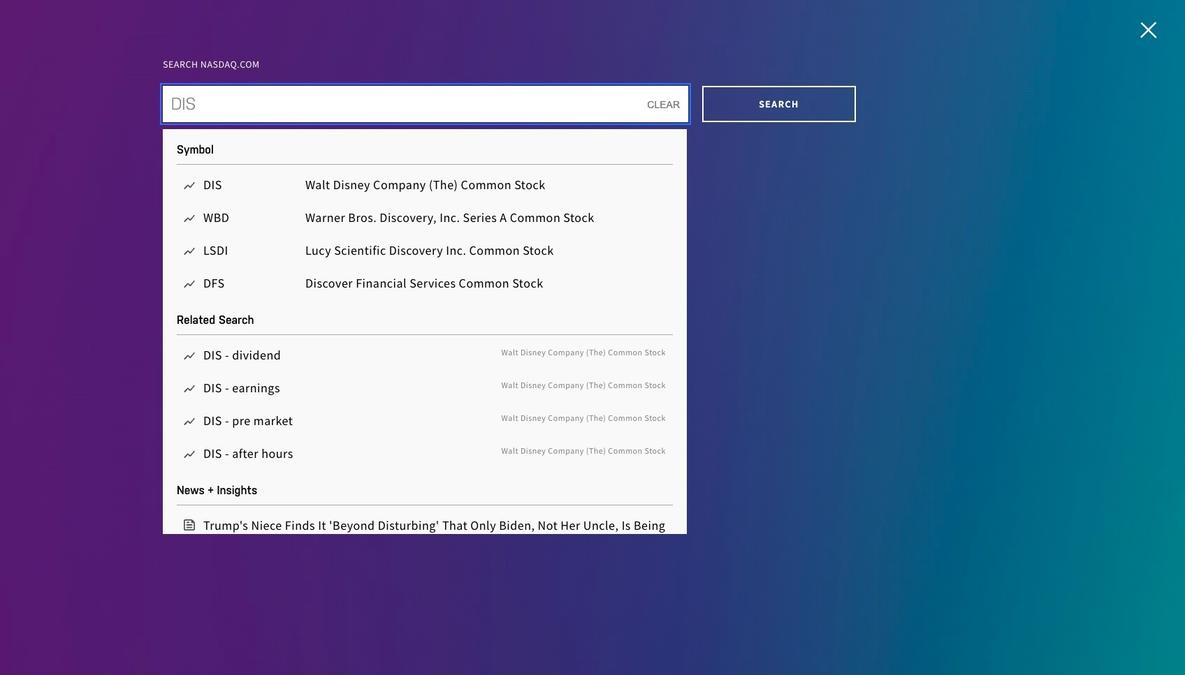 Task type: locate. For each thing, give the bounding box(es) containing it.
warner bros. discovery, inc. series a common stock summary icon image
[[184, 215, 195, 223]]

None search field
[[277, 233, 909, 275]]

Search Button - Click to open the Search Overlay Modal Box text field
[[587, 4, 1146, 29]]

Search for symbols, news or products text field
[[163, 86, 688, 122]]

walt disney company (the) common stock earnings icon image
[[184, 385, 195, 393]]

lucy scientific discovery inc. common stock summary icon image
[[184, 248, 195, 256]]

walt disney company (the) common stock summary icon image
[[184, 182, 195, 190]]

account login - click to log into your account image
[[1157, 9, 1169, 23]]

data as of element
[[637, 397, 715, 405]]

walt disney company (the) common stock dividend icon image
[[184, 353, 195, 360]]

Find a Symbol text field
[[277, 233, 909, 275]]

advertisement element
[[254, 41, 932, 215], [179, 233, 263, 275], [923, 233, 1006, 275], [865, 298, 1074, 676]]

walt disney company (the) common stock pre market icon image
[[184, 418, 195, 426]]



Task type: vqa. For each thing, say whether or not it's contained in the screenshot.
"$840.00"
no



Task type: describe. For each thing, give the bounding box(es) containing it.
homepage logo url - navigate back to the homepage image
[[17, 8, 76, 25]]

click to dismiss this message and remain on nasdaq.com image
[[1150, 642, 1164, 657]]

trump's niece finds it 'beyond disturbing' that only biden, not her uncle, is being asked to step aside in polls: 'we clearly are in a very bad place' icon image
[[184, 520, 195, 531]]

walt disney company (the) common stock after hours icon image
[[184, 451, 195, 459]]

primary navigation navigation
[[0, 0, 1185, 34]]

discover financial services common stock summary icon image
[[184, 281, 195, 288]]



